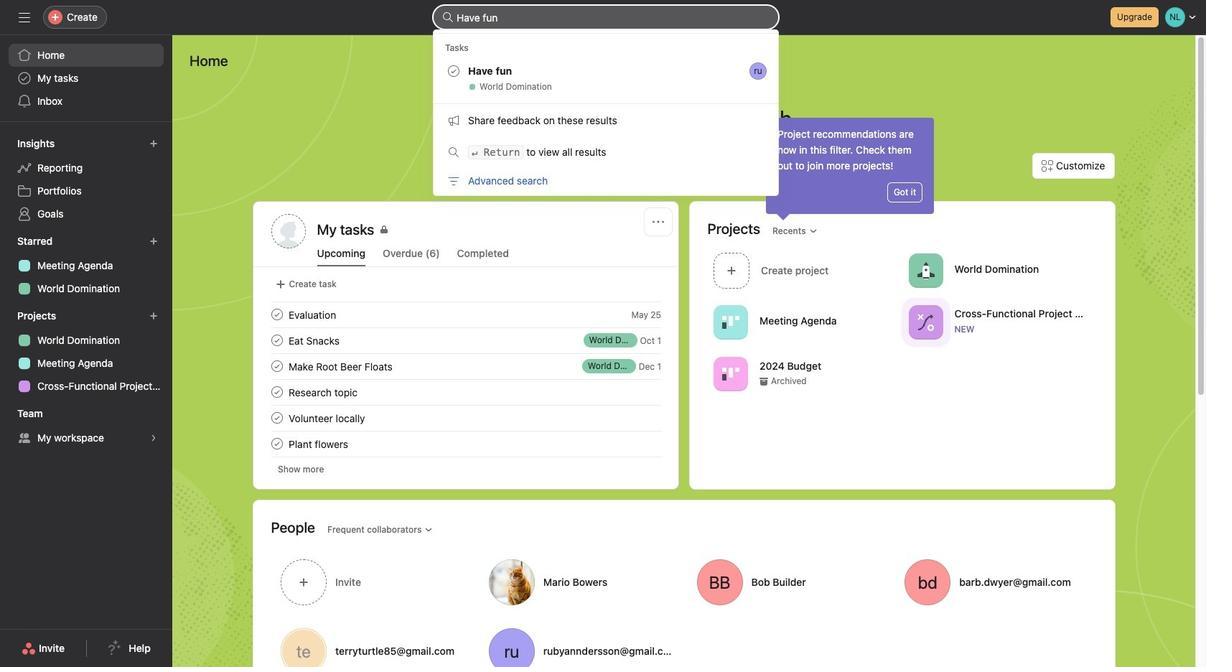 Task type: locate. For each thing, give the bounding box(es) containing it.
rocket image
[[917, 262, 934, 279]]

mark complete image
[[268, 306, 285, 323], [268, 383, 285, 401], [268, 409, 285, 427], [268, 435, 285, 452]]

insights element
[[0, 131, 172, 228]]

projects element
[[0, 303, 172, 401]]

None field
[[434, 6, 778, 29]]

5 list item from the top
[[254, 431, 678, 457]]

hide sidebar image
[[19, 11, 30, 23]]

mark complete image for first list item from the bottom of the page
[[268, 435, 285, 452]]

2 vertical spatial mark complete checkbox
[[268, 383, 285, 401]]

4 list item from the top
[[254, 379, 678, 405]]

Mark complete checkbox
[[268, 306, 285, 323], [268, 409, 285, 427], [268, 435, 285, 452]]

starred element
[[0, 228, 172, 303]]

mark complete image
[[268, 332, 285, 349], [268, 358, 285, 375]]

mark complete checkbox for fourth list item from the top of the page
[[268, 383, 285, 401]]

2 mark complete checkbox from the top
[[268, 358, 285, 375]]

3 mark complete checkbox from the top
[[268, 383, 285, 401]]

1 vertical spatial mark complete image
[[268, 358, 285, 375]]

0 vertical spatial mark complete image
[[268, 332, 285, 349]]

0 vertical spatial mark complete checkbox
[[268, 332, 285, 349]]

mark complete image for first list item
[[268, 306, 285, 323]]

2 mark complete checkbox from the top
[[268, 409, 285, 427]]

prominent image
[[442, 11, 454, 23]]

1 mark complete checkbox from the top
[[268, 306, 285, 323]]

global element
[[0, 35, 172, 121]]

mark complete checkbox for 2nd list item
[[268, 332, 285, 349]]

1 mark complete image from the top
[[268, 306, 285, 323]]

add items to starred image
[[149, 237, 158, 246]]

1 vertical spatial mark complete checkbox
[[268, 358, 285, 375]]

actions image
[[652, 216, 664, 228]]

tooltip
[[766, 118, 934, 218]]

2 vertical spatial mark complete checkbox
[[268, 435, 285, 452]]

Mark complete checkbox
[[268, 332, 285, 349], [268, 358, 285, 375], [268, 383, 285, 401]]

mark complete checkbox for first list item
[[268, 306, 285, 323]]

0 vertical spatial mark complete checkbox
[[268, 306, 285, 323]]

board image
[[722, 365, 739, 382]]

4 mark complete image from the top
[[268, 435, 285, 452]]

3 mark complete image from the top
[[268, 409, 285, 427]]

list item
[[254, 302, 678, 327], [254, 327, 678, 353], [254, 353, 678, 379], [254, 379, 678, 405], [254, 431, 678, 457]]

3 mark complete checkbox from the top
[[268, 435, 285, 452]]

1 mark complete image from the top
[[268, 332, 285, 349]]

mark complete checkbox for first list item from the bottom of the page
[[268, 435, 285, 452]]

1 mark complete checkbox from the top
[[268, 332, 285, 349]]

2 mark complete image from the top
[[268, 383, 285, 401]]

Search tasks, projects, and more text field
[[434, 6, 778, 29]]

1 vertical spatial mark complete checkbox
[[268, 409, 285, 427]]

2 list item from the top
[[254, 327, 678, 353]]



Task type: vqa. For each thing, say whether or not it's contained in the screenshot.
the bottom an
no



Task type: describe. For each thing, give the bounding box(es) containing it.
3 list item from the top
[[254, 353, 678, 379]]

new project or portfolio image
[[149, 312, 158, 320]]

board image
[[722, 313, 739, 331]]

line_and_symbols image
[[917, 313, 934, 331]]

add profile photo image
[[271, 214, 306, 248]]

mark complete image for fourth list item from the top of the page
[[268, 383, 285, 401]]

new insights image
[[149, 139, 158, 148]]

mark complete checkbox for third list item from the bottom of the page
[[268, 358, 285, 375]]

teams element
[[0, 401, 172, 452]]

1 list item from the top
[[254, 302, 678, 327]]

see details, my workspace image
[[149, 434, 158, 442]]

2 mark complete image from the top
[[268, 358, 285, 375]]



